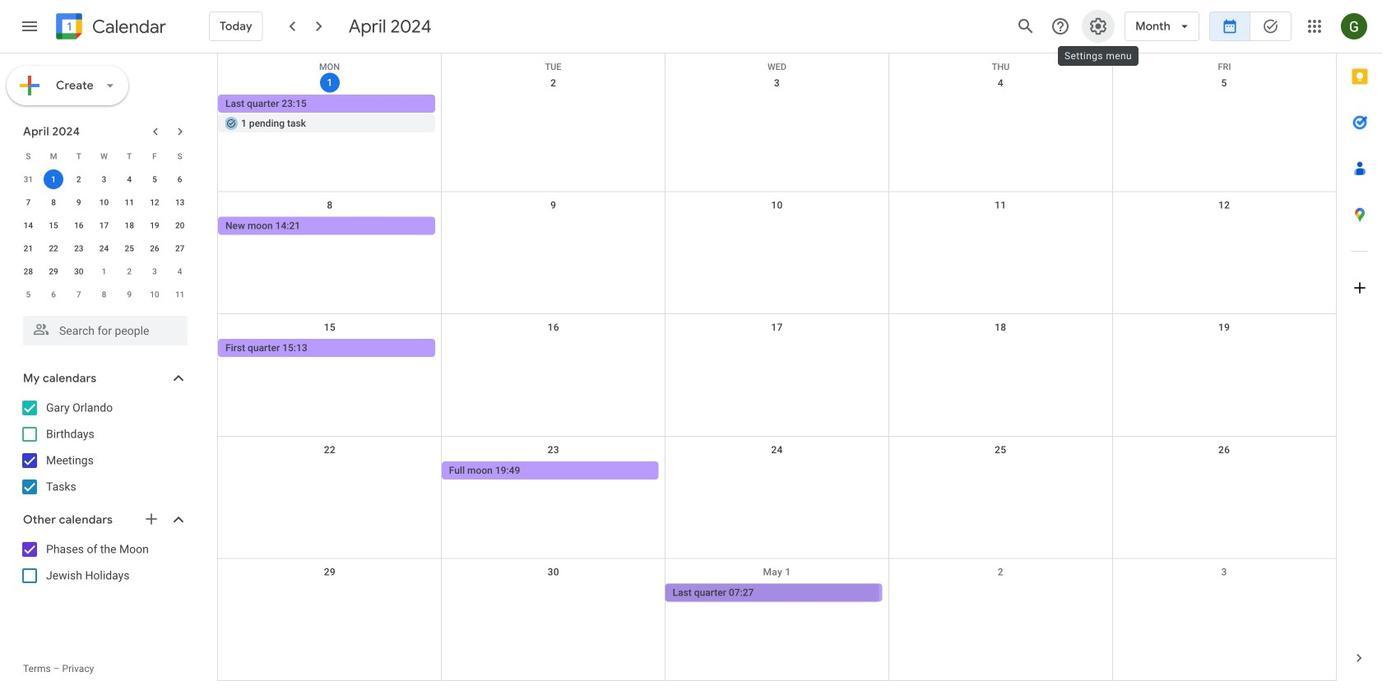 Task type: locate. For each thing, give the bounding box(es) containing it.
may 4 element
[[170, 262, 190, 281]]

cell inside april 2024 grid
[[41, 168, 66, 191]]

27 element
[[170, 239, 190, 258]]

may 8 element
[[94, 285, 114, 304]]

7 element
[[18, 193, 38, 212]]

tab list
[[1337, 53, 1382, 635]]

30 element
[[69, 262, 89, 281]]

cell
[[218, 95, 442, 134], [442, 95, 665, 134], [665, 95, 889, 134], [889, 95, 1113, 134], [1113, 95, 1336, 134], [41, 168, 66, 191], [442, 217, 665, 237], [665, 217, 889, 237], [889, 217, 1113, 237], [1113, 217, 1336, 237], [442, 339, 665, 359], [665, 339, 889, 359], [889, 339, 1113, 359], [1113, 339, 1336, 359], [218, 461, 442, 481], [665, 461, 889, 481], [889, 461, 1113, 481], [1113, 461, 1336, 481], [218, 584, 442, 603], [442, 584, 665, 603], [889, 584, 1113, 603], [1113, 584, 1336, 603]]

5 element
[[145, 170, 164, 189]]

22 element
[[44, 239, 63, 258]]

8 element
[[44, 193, 63, 212]]

may 6 element
[[44, 285, 63, 304]]

heading
[[89, 17, 166, 37]]

17 element
[[94, 216, 114, 235]]

4 element
[[119, 170, 139, 189]]

None search field
[[0, 309, 204, 346]]

may 5 element
[[18, 285, 38, 304]]

15 element
[[44, 216, 63, 235]]

may 7 element
[[69, 285, 89, 304]]

add other calendars image
[[143, 511, 160, 527]]

19 element
[[145, 216, 164, 235]]

calendar element
[[53, 10, 166, 46]]

row
[[218, 53, 1336, 72], [218, 70, 1336, 192], [16, 145, 193, 168], [16, 168, 193, 191], [16, 191, 193, 214], [218, 192, 1336, 314], [16, 214, 193, 237], [16, 237, 193, 260], [16, 260, 193, 283], [16, 283, 193, 306], [218, 314, 1336, 437], [218, 437, 1336, 559], [218, 559, 1336, 681]]

main drawer image
[[20, 16, 39, 36]]

may 11 element
[[170, 285, 190, 304]]

may 10 element
[[145, 285, 164, 304]]

9 element
[[69, 193, 89, 212]]

may 9 element
[[119, 285, 139, 304]]

10 element
[[94, 193, 114, 212]]

row group
[[16, 168, 193, 306]]

11 element
[[119, 193, 139, 212]]

21 element
[[18, 239, 38, 258]]

18 element
[[119, 216, 139, 235]]

29 element
[[44, 262, 63, 281]]

24 element
[[94, 239, 114, 258]]

12 element
[[145, 193, 164, 212]]

3 element
[[94, 170, 114, 189]]

grid
[[217, 53, 1336, 681]]

26 element
[[145, 239, 164, 258]]



Task type: describe. For each thing, give the bounding box(es) containing it.
may 2 element
[[119, 262, 139, 281]]

Search for people text field
[[33, 316, 178, 346]]

2 element
[[69, 170, 89, 189]]

1, today element
[[44, 170, 63, 189]]

may 3 element
[[145, 262, 164, 281]]

may 1 element
[[94, 262, 114, 281]]

6 element
[[170, 170, 190, 189]]

13 element
[[170, 193, 190, 212]]

other calendars list
[[3, 536, 204, 589]]

april 2024 grid
[[16, 145, 193, 306]]

14 element
[[18, 216, 38, 235]]

23 element
[[69, 239, 89, 258]]

march 31 element
[[18, 170, 38, 189]]

settings menu image
[[1089, 16, 1109, 36]]

16 element
[[69, 216, 89, 235]]

25 element
[[119, 239, 139, 258]]

28 element
[[18, 262, 38, 281]]

heading inside calendar element
[[89, 17, 166, 37]]

my calendars list
[[3, 395, 204, 500]]

20 element
[[170, 216, 190, 235]]



Task type: vqa. For each thing, say whether or not it's contained in the screenshot.
row group
yes



